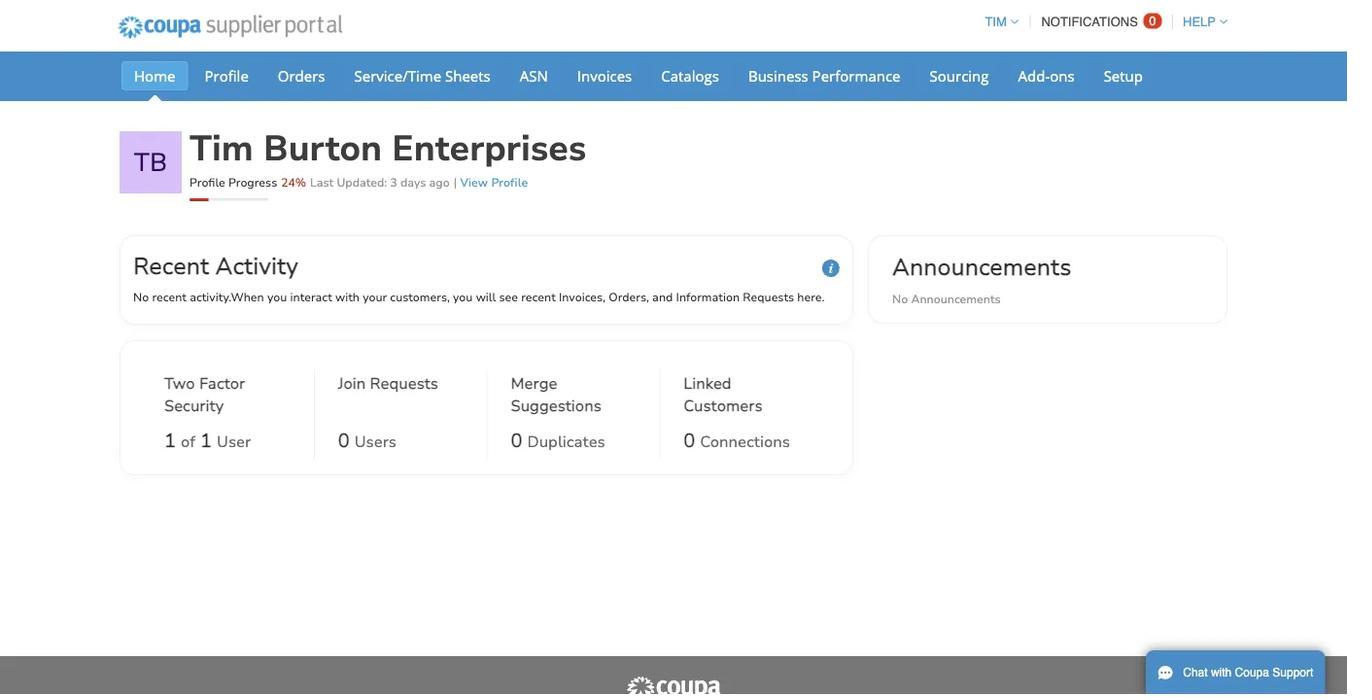 Task type: locate. For each thing, give the bounding box(es) containing it.
1 horizontal spatial with
[[1212, 666, 1232, 680]]

requests
[[743, 289, 795, 305], [370, 373, 439, 394]]

requests left here.
[[743, 289, 795, 305]]

1 horizontal spatial no
[[893, 291, 909, 307]]

notifications
[[1042, 15, 1139, 29]]

announcements
[[893, 251, 1072, 283], [912, 291, 1001, 307]]

1 recent from the left
[[152, 289, 187, 305]]

0 left help
[[1150, 14, 1157, 28]]

tim burton enterprises profile progress 24% last updated: 3 days ago | view profile
[[190, 125, 587, 190]]

days
[[401, 175, 426, 190]]

you
[[267, 289, 287, 305], [453, 289, 473, 305]]

tim up progress
[[190, 125, 254, 173]]

0 down customers
[[684, 428, 696, 454]]

1 right of
[[200, 428, 212, 454]]

with right chat
[[1212, 666, 1232, 680]]

0 horizontal spatial with
[[335, 289, 360, 305]]

no inside announcements no announcements
[[893, 291, 909, 307]]

recent
[[133, 250, 209, 282]]

help link
[[1175, 15, 1228, 29]]

tim up sourcing
[[986, 15, 1007, 29]]

navigation containing notifications 0
[[977, 3, 1228, 41]]

0
[[1150, 14, 1157, 28], [338, 428, 350, 454], [511, 428, 523, 454], [684, 428, 696, 454]]

1 vertical spatial tim
[[190, 125, 254, 173]]

home
[[134, 66, 176, 86]]

asn link
[[507, 61, 561, 90]]

ago
[[429, 175, 450, 190]]

1 horizontal spatial you
[[453, 289, 473, 305]]

two factor security link
[[164, 373, 291, 421]]

your
[[363, 289, 387, 305]]

setup
[[1104, 66, 1144, 86]]

3
[[390, 175, 397, 190]]

chat with coupa support button
[[1147, 651, 1326, 695]]

0 for 0 users
[[338, 428, 350, 454]]

0 for 0 duplicates
[[511, 428, 523, 454]]

when
[[231, 289, 264, 305]]

tim
[[986, 15, 1007, 29], [190, 125, 254, 173]]

add-ons link
[[1006, 61, 1088, 90]]

join requests
[[338, 373, 439, 394]]

home link
[[122, 61, 188, 90]]

join
[[338, 373, 366, 394]]

user
[[217, 431, 251, 452]]

you right when at left
[[267, 289, 287, 305]]

0 duplicates
[[511, 428, 606, 454]]

coupa supplier portal image
[[105, 3, 356, 52], [625, 676, 723, 695]]

with left your
[[335, 289, 360, 305]]

0 horizontal spatial recent
[[152, 289, 187, 305]]

|
[[454, 175, 457, 190]]

0 horizontal spatial no
[[133, 289, 149, 305]]

duplicates
[[528, 431, 606, 452]]

with inside button
[[1212, 666, 1232, 680]]

1 vertical spatial with
[[1212, 666, 1232, 680]]

tim inside navigation
[[986, 15, 1007, 29]]

1 left of
[[164, 428, 176, 454]]

1 1 from the left
[[164, 428, 176, 454]]

1 you from the left
[[267, 289, 287, 305]]

profile right view
[[492, 175, 528, 190]]

1 horizontal spatial 1
[[200, 428, 212, 454]]

enterprises
[[392, 125, 587, 173]]

0 horizontal spatial requests
[[370, 373, 439, 394]]

will
[[476, 289, 496, 305]]

1 vertical spatial requests
[[370, 373, 439, 394]]

recent right see
[[522, 289, 556, 305]]

1
[[164, 428, 176, 454], [200, 428, 212, 454]]

0 inside the notifications 0
[[1150, 14, 1157, 28]]

additional information image
[[823, 260, 840, 277]]

0 left 'duplicates'
[[511, 428, 523, 454]]

recent
[[152, 289, 187, 305], [522, 289, 556, 305]]

0 vertical spatial tim
[[986, 15, 1007, 29]]

no down recent
[[133, 289, 149, 305]]

activity.
[[190, 289, 231, 305]]

chat with coupa support
[[1184, 666, 1314, 680]]

add-ons
[[1019, 66, 1075, 86]]

add-
[[1019, 66, 1051, 86]]

no right here.
[[893, 291, 909, 307]]

1 horizontal spatial tim
[[986, 15, 1007, 29]]

no
[[133, 289, 149, 305], [893, 291, 909, 307]]

tim inside the tim burton enterprises profile progress 24% last updated: 3 days ago | view profile
[[190, 125, 254, 173]]

1 horizontal spatial requests
[[743, 289, 795, 305]]

1 horizontal spatial recent
[[522, 289, 556, 305]]

invoices link
[[565, 61, 645, 90]]

orders,
[[609, 289, 650, 305]]

merge suggestions
[[511, 373, 602, 416]]

recent down recent
[[152, 289, 187, 305]]

0 left the users
[[338, 428, 350, 454]]

you left will
[[453, 289, 473, 305]]

0 horizontal spatial you
[[267, 289, 287, 305]]

linked customers link
[[684, 373, 809, 421]]

orders link
[[265, 61, 338, 90]]

requests right join at the left bottom of the page
[[370, 373, 439, 394]]

profile
[[205, 66, 249, 86], [190, 175, 225, 190], [492, 175, 528, 190]]

service/time
[[354, 66, 442, 86]]

performance
[[813, 66, 901, 86]]

0 horizontal spatial 1
[[164, 428, 176, 454]]

tim link
[[977, 15, 1019, 29]]

sheets
[[445, 66, 491, 86]]

1 vertical spatial coupa supplier portal image
[[625, 676, 723, 695]]

catalogs
[[662, 66, 720, 86]]

0 horizontal spatial coupa supplier portal image
[[105, 3, 356, 52]]

0 vertical spatial with
[[335, 289, 360, 305]]

tb image
[[120, 131, 182, 194]]

1 vertical spatial announcements
[[912, 291, 1001, 307]]

navigation
[[977, 3, 1228, 41]]

0 horizontal spatial tim
[[190, 125, 254, 173]]

with
[[335, 289, 360, 305], [1212, 666, 1232, 680]]

1 horizontal spatial coupa supplier portal image
[[625, 676, 723, 695]]

connections
[[700, 431, 791, 452]]



Task type: describe. For each thing, give the bounding box(es) containing it.
linked customers
[[684, 373, 763, 416]]

2 you from the left
[[453, 289, 473, 305]]

coupa
[[1236, 666, 1270, 680]]

service/time sheets
[[354, 66, 491, 86]]

burton
[[264, 125, 382, 173]]

notifications 0
[[1042, 14, 1157, 29]]

announcements inside announcements no announcements
[[912, 291, 1001, 307]]

2 recent from the left
[[522, 289, 556, 305]]

last
[[310, 175, 334, 190]]

0 vertical spatial announcements
[[893, 251, 1072, 283]]

tb
[[134, 145, 167, 179]]

setup link
[[1092, 61, 1156, 90]]

join requests link
[[338, 373, 439, 421]]

0 connections
[[684, 428, 791, 454]]

profile link
[[192, 61, 261, 90]]

chat
[[1184, 666, 1208, 680]]

2 1 from the left
[[200, 428, 212, 454]]

profile right home
[[205, 66, 249, 86]]

here.
[[798, 289, 825, 305]]

and
[[653, 289, 673, 305]]

sourcing
[[930, 66, 990, 86]]

merge
[[511, 373, 558, 394]]

linked
[[684, 373, 732, 394]]

view
[[460, 175, 488, 190]]

recent activity
[[133, 250, 299, 282]]

customers
[[684, 395, 763, 416]]

ons
[[1051, 66, 1075, 86]]

users
[[355, 431, 397, 452]]

no recent activity. when you interact with your customers, you will see recent invoices, orders, and information requests here.
[[133, 289, 825, 305]]

see
[[499, 289, 518, 305]]

view profile link
[[460, 175, 528, 190]]

24%
[[281, 175, 306, 190]]

merge suggestions link
[[511, 373, 636, 421]]

orders
[[278, 66, 325, 86]]

0 for 0 connections
[[684, 428, 696, 454]]

0 users
[[338, 428, 397, 454]]

asn
[[520, 66, 548, 86]]

business performance
[[749, 66, 901, 86]]

two factor security
[[164, 373, 245, 416]]

sourcing link
[[918, 61, 1002, 90]]

customers,
[[390, 289, 450, 305]]

0 vertical spatial requests
[[743, 289, 795, 305]]

two
[[164, 373, 195, 394]]

profile left progress
[[190, 175, 225, 190]]

catalogs link
[[649, 61, 732, 90]]

invoices
[[577, 66, 632, 86]]

activity
[[216, 250, 299, 282]]

1 of 1 user
[[164, 428, 251, 454]]

invoices,
[[559, 289, 606, 305]]

updated:
[[337, 175, 387, 190]]

help
[[1184, 15, 1217, 29]]

factor
[[199, 373, 245, 394]]

interact
[[290, 289, 332, 305]]

suggestions
[[511, 395, 602, 416]]

security
[[164, 395, 224, 416]]

business performance link
[[736, 61, 914, 90]]

support
[[1273, 666, 1314, 680]]

0 vertical spatial coupa supplier portal image
[[105, 3, 356, 52]]

of
[[181, 431, 195, 452]]

tim for tim burton enterprises profile progress 24% last updated: 3 days ago | view profile
[[190, 125, 254, 173]]

announcements no announcements
[[893, 251, 1072, 307]]

information
[[676, 289, 740, 305]]

progress
[[229, 175, 277, 190]]

service/time sheets link
[[342, 61, 503, 90]]

business
[[749, 66, 809, 86]]

tim for tim
[[986, 15, 1007, 29]]



Task type: vqa. For each thing, say whether or not it's contained in the screenshot.
OF
yes



